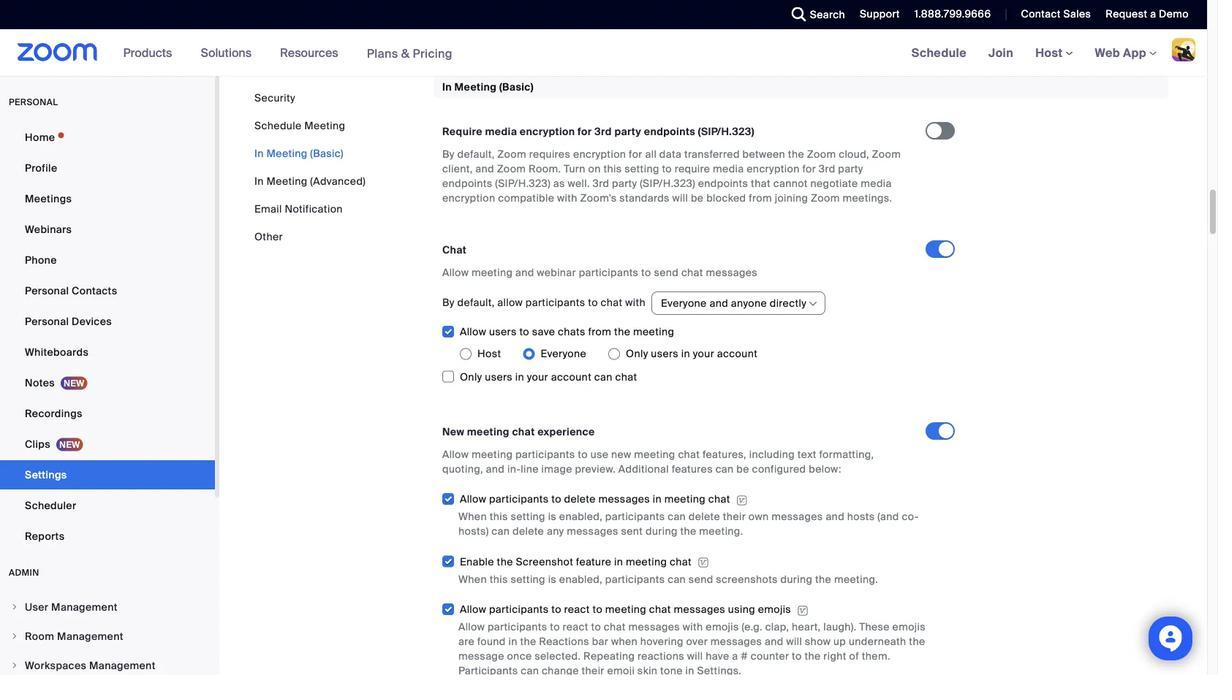Task type: locate. For each thing, give the bounding box(es) containing it.
account
[[717, 347, 758, 361], [551, 370, 592, 384]]

react for meeting
[[564, 603, 590, 617]]

this for screenshot
[[490, 573, 508, 587]]

1.888.799.9666 button
[[904, 0, 995, 29], [915, 7, 991, 21]]

can down allow users to save chats from the meeting
[[594, 370, 613, 384]]

right
[[824, 650, 847, 664]]

2 is from the top
[[548, 573, 557, 587]]

0 vertical spatial by
[[442, 147, 455, 161]]

meetings. down negotiate
[[843, 191, 892, 205]]

zoom inside receive desktop notification for upcoming meetings. reminder time can be configured in the zoom desktop client.
[[442, 21, 472, 34]]

sales
[[1064, 7, 1091, 21]]

preview.
[[575, 463, 616, 476]]

during up 'support version for 'allow participants to react to meeting chat messages using emojis icon
[[781, 573, 813, 587]]

setting up screenshot
[[511, 510, 546, 524]]

0 vertical spatial during
[[646, 525, 678, 539]]

allow inside the allow participants to react to chat messages with emojis (e.g. clap, heart, laugh). these emojis are found in the reactions bar when hovering over messages and will show up underneath the message once selected. repeating reactions will have a # counter to the right of them. participants can change their emoji skin tone in settings.
[[459, 621, 485, 634]]

their inside the allow participants to react to chat messages with emojis (e.g. clap, heart, laugh). these emojis are found in the reactions bar when hovering over messages and will show up underneath the message once selected. repeating reactions will have a # counter to the right of them. participants can change their emoji skin tone in settings.
[[582, 665, 605, 676]]

0 horizontal spatial in meeting (basic)
[[255, 147, 344, 160]]

can down when this setting is enabled, participants can delete their own messages and hosts (and co- hosts) can delete any messages sent during the meeting.
[[668, 573, 686, 587]]

right image for room management
[[10, 633, 19, 641]]

2 right image from the top
[[10, 633, 19, 641]]

meeting up the require
[[455, 80, 497, 94]]

1 vertical spatial in
[[255, 147, 264, 160]]

your for only users in your account can chat
[[527, 370, 549, 384]]

allow for allow users to save chats from the meeting
[[460, 325, 487, 339]]

0 vertical spatial schedule
[[912, 45, 967, 60]]

request a demo link
[[1095, 0, 1208, 29], [1106, 7, 1189, 21]]

2 vertical spatial right image
[[10, 662, 19, 671]]

turn
[[564, 162, 586, 176]]

user
[[25, 601, 49, 614]]

enabled, inside when this setting is enabled, participants can delete their own messages and hosts (and co- hosts) can delete any messages sent during the meeting.
[[559, 510, 603, 524]]

0 vertical spatial your
[[693, 347, 715, 361]]

1 default, from the top
[[457, 147, 495, 161]]

by default, zoom requires encryption for all data transferred between the zoom cloud, zoom client, and zoom room. turn on this setting to require media encryption for 3rd party endpoints (sip/h.323) as well.  3rd party (sip/h.323) endpoints that cannot negotiate media encryption compatible with zoom's standards will be blocked from joining zoom meetings.
[[442, 147, 901, 205]]

counter
[[751, 650, 789, 664]]

be
[[806, 6, 819, 19], [691, 191, 704, 205], [737, 463, 750, 476]]

change
[[542, 665, 579, 676]]

can inside the allow participants to react to chat messages with emojis (e.g. clap, heart, laugh). these emojis are found in the reactions bar when hovering over messages and will show up underneath the message once selected. repeating reactions will have a # counter to the right of them. participants can change their emoji skin tone in settings.
[[521, 665, 539, 676]]

the left 1.888.799.9666
[[890, 6, 906, 19]]

host down contact sales
[[1036, 45, 1066, 60]]

3rd up on
[[595, 125, 612, 138]]

the
[[890, 6, 906, 19], [788, 147, 805, 161], [614, 325, 631, 339], [680, 525, 697, 539], [497, 555, 513, 569], [815, 573, 832, 587], [520, 636, 537, 649], [909, 636, 926, 649], [805, 650, 821, 664]]

everyone for everyone and anyone directly
[[661, 297, 707, 310]]

allow inside allow meeting participants to use new meeting chat features, including text formatting, quoting, and in-line image preview. additional features can be configured below:
[[442, 448, 469, 461]]

emojis
[[758, 603, 791, 617], [706, 621, 739, 634], [893, 621, 926, 634]]

1 vertical spatial management
[[57, 630, 123, 644]]

with
[[557, 191, 578, 205], [626, 296, 646, 310], [683, 621, 703, 634]]

meeting for in meeting (basic) link
[[267, 147, 308, 160]]

0 horizontal spatial meetings.
[[656, 6, 706, 19]]

everyone inside allow users to save chats from the meeting option group
[[541, 347, 587, 361]]

chat up features
[[678, 448, 700, 461]]

in down schedule meeting
[[255, 147, 264, 160]]

any
[[547, 525, 564, 539]]

0 horizontal spatial send
[[654, 266, 679, 279]]

0 vertical spatial in meeting (basic)
[[442, 80, 534, 94]]

in down the everyone and anyone directly popup button at the top of the page
[[682, 347, 690, 361]]

and down clap,
[[765, 636, 784, 649]]

show options image
[[808, 298, 819, 310]]

be inside receive desktop notification for upcoming meetings. reminder time can be configured in the zoom desktop client.
[[806, 6, 819, 19]]

(sip/h.323) up standards
[[640, 177, 696, 190]]

1 personal from the top
[[25, 284, 69, 298]]

2 vertical spatial party
[[612, 177, 637, 190]]

2 enabled, from the top
[[559, 573, 603, 587]]

enabled,
[[559, 510, 603, 524], [559, 573, 603, 587]]

reports link
[[0, 522, 215, 551]]

when
[[459, 510, 487, 524], [459, 573, 487, 587]]

up
[[834, 636, 846, 649]]

a
[[1151, 7, 1157, 21], [732, 650, 738, 664]]

management for room management
[[57, 630, 123, 644]]

right image left workspaces
[[10, 662, 19, 671]]

line
[[521, 463, 539, 476]]

1 vertical spatial configured
[[752, 463, 806, 476]]

right image inside "room management" menu item
[[10, 633, 19, 641]]

only
[[626, 347, 648, 361], [460, 370, 482, 384]]

(basic) inside menu bar
[[310, 147, 344, 160]]

1 is from the top
[[548, 510, 557, 524]]

personal
[[25, 284, 69, 298], [25, 315, 69, 328]]

allow participants to react to meeting chat messages using emojis
[[460, 603, 791, 617]]

when this setting is enabled, participants can send screenshots during the meeting.
[[459, 573, 878, 587]]

will down require
[[673, 191, 688, 205]]

participants up image
[[516, 448, 575, 461]]

your inside allow users to save chats from the meeting option group
[[693, 347, 715, 361]]

requires
[[529, 147, 571, 161]]

1 horizontal spatial send
[[689, 573, 714, 587]]

right image inside "workspaces management" menu item
[[10, 662, 19, 671]]

right image left room
[[10, 633, 19, 641]]

allow for allow participants to delete messages in meeting chat
[[460, 493, 487, 506]]

1 vertical spatial send
[[689, 573, 714, 587]]

1 vertical spatial be
[[691, 191, 704, 205]]

meeting up in-
[[472, 448, 513, 461]]

with down allow meeting and webinar participants to send chat messages
[[626, 296, 646, 310]]

management for workspaces management
[[89, 659, 156, 673]]

'support version for 'allow participants to delete messages in meeting chat image
[[736, 494, 748, 507]]

0 vertical spatial party
[[615, 125, 642, 138]]

1 by from the top
[[442, 147, 455, 161]]

zoom's
[[580, 191, 617, 205]]

will down the over
[[687, 650, 703, 664]]

0 horizontal spatial account
[[551, 370, 592, 384]]

1 horizontal spatial only
[[626, 347, 648, 361]]

party up standards
[[612, 177, 637, 190]]

receive desktop notification for upcoming meetings. reminder time can be configured in the zoom desktop client.
[[442, 6, 906, 34]]

account for only users in your account can chat
[[551, 370, 592, 384]]

in right search
[[878, 6, 887, 19]]

zoom up compatible
[[497, 162, 526, 176]]

in up new meeting chat experience
[[515, 370, 524, 384]]

settings
[[25, 468, 67, 482]]

0 vertical spatial send
[[654, 266, 679, 279]]

1 vertical spatial personal
[[25, 315, 69, 328]]

management inside 'menu item'
[[51, 601, 118, 614]]

1 horizontal spatial media
[[713, 162, 744, 176]]

endpoints up blocked
[[698, 177, 748, 190]]

delete left the any
[[513, 525, 544, 539]]

0 vertical spatial with
[[557, 191, 578, 205]]

can inside receive desktop notification for upcoming meetings. reminder time can be configured in the zoom desktop client.
[[785, 6, 803, 19]]

3 right image from the top
[[10, 662, 19, 671]]

clips link
[[0, 430, 215, 459]]

0 horizontal spatial only
[[460, 370, 482, 384]]

0 horizontal spatial (basic)
[[310, 147, 344, 160]]

0 vertical spatial from
[[749, 191, 772, 205]]

chat down only users in your account
[[616, 370, 637, 384]]

media down transferred
[[713, 162, 744, 176]]

1 vertical spatial delete
[[689, 510, 720, 524]]

their down 'support version for 'allow participants to delete messages in meeting chat image
[[723, 510, 746, 524]]

emojis right the these
[[893, 621, 926, 634]]

0 horizontal spatial during
[[646, 525, 678, 539]]

are
[[459, 636, 475, 649]]

setting for delete
[[511, 510, 546, 524]]

0 horizontal spatial media
[[485, 125, 517, 138]]

1 when from the top
[[459, 510, 487, 524]]

schedule inside menu bar
[[255, 119, 302, 132]]

2 horizontal spatial (sip/h.323)
[[698, 125, 755, 138]]

0 vertical spatial will
[[673, 191, 688, 205]]

1 vertical spatial party
[[838, 162, 864, 176]]

standards
[[620, 191, 670, 205]]

desktop
[[474, 21, 516, 34]]

admin menu menu
[[0, 594, 215, 676]]

2 horizontal spatial media
[[861, 177, 892, 190]]

1 vertical spatial meeting.
[[834, 573, 878, 587]]

products button
[[123, 29, 179, 76]]

setting down screenshot
[[511, 573, 546, 587]]

the up the when this setting is enabled, participants can send screenshots during the meeting. at the bottom of the page
[[680, 525, 697, 539]]

1 horizontal spatial be
[[737, 463, 750, 476]]

compatible
[[498, 191, 555, 205]]

2 horizontal spatial be
[[806, 6, 819, 19]]

the inside receive desktop notification for upcoming meetings. reminder time can be configured in the zoom desktop client.
[[890, 6, 906, 19]]

schedule
[[912, 45, 967, 60], [255, 119, 302, 132]]

1 vertical spatial this
[[490, 510, 508, 524]]

chat
[[442, 243, 467, 257]]

users inside option group
[[651, 347, 679, 361]]

in down pricing
[[442, 80, 452, 94]]

1 horizontal spatial configured
[[821, 6, 876, 19]]

right image for workspaces management
[[10, 662, 19, 671]]

1.888.799.9666
[[915, 7, 991, 21]]

default, for zoom
[[457, 147, 495, 161]]

reactions
[[638, 650, 685, 664]]

right image
[[10, 603, 19, 612], [10, 633, 19, 641], [10, 662, 19, 671]]

1 horizontal spatial host
[[1036, 45, 1066, 60]]

plans & pricing
[[367, 46, 453, 61]]

1 vertical spatial schedule
[[255, 119, 302, 132]]

participants inside allow meeting participants to use new meeting chat features, including text formatting, quoting, and in-line image preview. additional features can be configured below:
[[516, 448, 575, 461]]

chat up the when this setting is enabled, participants can send screenshots during the meeting. at the bottom of the page
[[670, 555, 692, 569]]

0 vertical spatial this
[[604, 162, 622, 176]]

in
[[878, 6, 887, 19], [682, 347, 690, 361], [515, 370, 524, 384], [653, 493, 662, 506], [614, 555, 623, 569], [509, 636, 518, 649], [686, 665, 695, 676]]

1 horizontal spatial meetings.
[[843, 191, 892, 205]]

0 vertical spatial host
[[1036, 45, 1066, 60]]

0 vertical spatial react
[[564, 603, 590, 617]]

and left in-
[[486, 463, 505, 476]]

devices
[[72, 315, 112, 328]]

endpoints down client,
[[442, 177, 493, 190]]

additional
[[619, 463, 669, 476]]

well.
[[568, 177, 590, 190]]

enabled, down the enable the screenshot feature in meeting chat
[[559, 573, 603, 587]]

meetings. inside receive desktop notification for upcoming meetings. reminder time can be configured in the zoom desktop client.
[[656, 6, 706, 19]]

0 horizontal spatial your
[[527, 370, 549, 384]]

1 horizontal spatial from
[[749, 191, 772, 205]]

1 vertical spatial with
[[626, 296, 646, 310]]

everyone up only users in your account
[[661, 297, 707, 310]]

during inside when this setting is enabled, participants can delete their own messages and hosts (and co- hosts) can delete any messages sent during the meeting.
[[646, 525, 678, 539]]

0 vertical spatial management
[[51, 601, 118, 614]]

personal contacts link
[[0, 276, 215, 306]]

have
[[706, 650, 730, 664]]

to inside allow meeting participants to use new meeting chat features, including text formatting, quoting, and in-line image preview. additional features can be configured below:
[[578, 448, 588, 461]]

as
[[554, 177, 565, 190]]

1 horizontal spatial account
[[717, 347, 758, 361]]

is down screenshot
[[548, 573, 557, 587]]

party down cloud,
[[838, 162, 864, 176]]

meeting inside "element"
[[455, 80, 497, 94]]

a inside the allow participants to react to chat messages with emojis (e.g. clap, heart, laugh). these emojis are found in the reactions bar when hovering over messages and will show up underneath the message once selected. repeating reactions will have a # counter to the right of them. participants can change their emoji skin tone in settings.
[[732, 650, 738, 664]]

in inside option group
[[682, 347, 690, 361]]

personal inside "link"
[[25, 315, 69, 328]]

host inside meetings navigation
[[1036, 45, 1066, 60]]

1.888.799.9666 button up the schedule link
[[915, 7, 991, 21]]

(basic) up the (advanced)
[[310, 147, 344, 160]]

account down the everyone and anyone directly popup button at the top of the page
[[717, 347, 758, 361]]

endpoints up data
[[644, 125, 696, 138]]

2 vertical spatial setting
[[511, 573, 546, 587]]

meetings navigation
[[901, 29, 1208, 77]]

meetings. left 'reminder'
[[656, 6, 706, 19]]

meeting down schedule meeting
[[267, 147, 308, 160]]

when for when this setting is enabled, participants can send screenshots during the meeting.
[[459, 573, 487, 587]]

1 vertical spatial when
[[459, 573, 487, 587]]

0 vertical spatial is
[[548, 510, 557, 524]]

is for screenshot
[[548, 573, 557, 587]]

0 vertical spatial a
[[1151, 7, 1157, 21]]

1 horizontal spatial schedule
[[912, 45, 967, 60]]

meeting for schedule meeting link
[[304, 119, 345, 132]]

feature
[[576, 555, 612, 569]]

in inside "element"
[[442, 80, 452, 94]]

over
[[686, 636, 708, 649]]

this up enable
[[490, 510, 508, 524]]

workspaces
[[25, 659, 87, 673]]

2 horizontal spatial delete
[[689, 510, 720, 524]]

will inside by default, zoom requires encryption for all data transferred between the zoom cloud, zoom client, and zoom room. turn on this setting to require media encryption for 3rd party endpoints (sip/h.323) as well.  3rd party (sip/h.323) endpoints that cannot negotiate media encryption compatible with zoom's standards will be blocked from joining zoom meetings.
[[673, 191, 688, 205]]

only for only users in your account can chat
[[460, 370, 482, 384]]

0 vertical spatial be
[[806, 6, 819, 19]]

zoom down receive at the top
[[442, 21, 472, 34]]

setting inside when this setting is enabled, participants can delete their own messages and hosts (and co- hosts) can delete any messages sent during the meeting.
[[511, 510, 546, 524]]

room
[[25, 630, 54, 644]]

in meeting (basic) inside menu bar
[[255, 147, 344, 160]]

1 horizontal spatial emojis
[[758, 603, 791, 617]]

default, inside by default, zoom requires encryption for all data transferred between the zoom cloud, zoom client, and zoom room. turn on this setting to require media encryption for 3rd party endpoints (sip/h.323) as well.  3rd party (sip/h.323) endpoints that cannot negotiate media encryption compatible with zoom's standards will be blocked from joining zoom meetings.
[[457, 147, 495, 161]]

2 vertical spatial will
[[687, 650, 703, 664]]

2 default, from the top
[[457, 296, 495, 310]]

2 vertical spatial management
[[89, 659, 156, 673]]

only users in your account can chat
[[460, 370, 637, 384]]

1 horizontal spatial (sip/h.323)
[[640, 177, 696, 190]]

0 vertical spatial right image
[[10, 603, 19, 612]]

new
[[612, 448, 632, 461]]

send
[[654, 266, 679, 279], [689, 573, 714, 587]]

meeting up in meeting (basic) link
[[304, 119, 345, 132]]

and inside the allow participants to react to chat messages with emojis (e.g. clap, heart, laugh). these emojis are found in the reactions bar when hovering over messages and will show up underneath the message once selected. repeating reactions will have a # counter to the right of them. participants can change their emoji skin tone in settings.
[[765, 636, 784, 649]]

1 vertical spatial meetings.
[[843, 191, 892, 205]]

personal down phone
[[25, 284, 69, 298]]

party up by default, zoom requires encryption for all data transferred between the zoom cloud, zoom client, and zoom room. turn on this setting to require media encryption for 3rd party endpoints (sip/h.323) as well.  3rd party (sip/h.323) endpoints that cannot negotiate media encryption compatible with zoom's standards will be blocked from joining zoom meetings.
[[615, 125, 642, 138]]

when inside when this setting is enabled, participants can delete their own messages and hosts (and co- hosts) can delete any messages sent during the meeting.
[[459, 510, 487, 524]]

in up email
[[255, 174, 264, 188]]

1 vertical spatial everyone
[[541, 347, 587, 361]]

messages
[[706, 266, 758, 279], [599, 493, 650, 506], [772, 510, 823, 524], [567, 525, 619, 539], [674, 603, 726, 617], [629, 621, 680, 634], [711, 636, 762, 649]]

in for in meeting (advanced) link in the left of the page
[[255, 174, 264, 188]]

1 right image from the top
[[10, 603, 19, 612]]

this for to
[[490, 510, 508, 524]]

by inside by default, zoom requires encryption for all data transferred between the zoom cloud, zoom client, and zoom room. turn on this setting to require media encryption for 3rd party endpoints (sip/h.323) as well.  3rd party (sip/h.323) endpoints that cannot negotiate media encryption compatible with zoom's standards will be blocked from joining zoom meetings.
[[442, 147, 455, 161]]

right image left user
[[10, 603, 19, 612]]

1 vertical spatial (basic)
[[310, 147, 344, 160]]

0 vertical spatial personal
[[25, 284, 69, 298]]

0 horizontal spatial everyone
[[541, 347, 587, 361]]

1 vertical spatial right image
[[10, 633, 19, 641]]

the up once on the left
[[520, 636, 537, 649]]

0 vertical spatial default,
[[457, 147, 495, 161]]

save
[[532, 325, 555, 339]]

participants
[[579, 266, 639, 279], [526, 296, 585, 310], [516, 448, 575, 461], [489, 493, 549, 506], [605, 510, 665, 524], [605, 573, 665, 587], [489, 603, 549, 617], [488, 621, 547, 634]]

schedule inside meetings navigation
[[912, 45, 967, 60]]

hosts
[[847, 510, 875, 524]]

2 when from the top
[[459, 573, 487, 587]]

participants up sent
[[605, 510, 665, 524]]

meeting up the allow
[[472, 266, 513, 279]]

default, up client,
[[457, 147, 495, 161]]

0 vertical spatial account
[[717, 347, 758, 361]]

(sip/h.323) up transferred
[[698, 125, 755, 138]]

email
[[255, 202, 282, 216]]

search button
[[781, 0, 849, 29]]

room management
[[25, 630, 123, 644]]

when down enable
[[459, 573, 487, 587]]

meeting up when
[[605, 603, 647, 617]]

encryption
[[520, 125, 575, 138], [573, 147, 626, 161], [747, 162, 800, 176], [442, 191, 495, 205]]

account down 'chats'
[[551, 370, 592, 384]]

sent
[[621, 525, 643, 539]]

meeting.
[[699, 525, 743, 539], [834, 573, 878, 587]]

1 vertical spatial from
[[588, 325, 612, 339]]

delete
[[564, 493, 596, 506], [689, 510, 720, 524], [513, 525, 544, 539]]

in for in meeting (basic) link
[[255, 147, 264, 160]]

2 vertical spatial this
[[490, 573, 508, 587]]

account inside allow users to save chats from the meeting option group
[[717, 347, 758, 361]]

other link
[[255, 230, 283, 244]]

management up the room management
[[51, 601, 118, 614]]

contact
[[1021, 7, 1061, 21]]

0 vertical spatial meeting.
[[699, 525, 743, 539]]

account for only users in your account
[[717, 347, 758, 361]]

2 horizontal spatial with
[[683, 621, 703, 634]]

is inside when this setting is enabled, participants can delete their own messages and hosts (and co- hosts) can delete any messages sent during the meeting.
[[548, 510, 557, 524]]

schedule down security
[[255, 119, 302, 132]]

during right sent
[[646, 525, 678, 539]]

chat inside the allow participants to react to chat messages with emojis (e.g. clap, heart, laugh). these emojis are found in the reactions bar when hovering over messages and will show up underneath the message once selected. repeating reactions will have a # counter to the right of them. participants can change their emoji skin tone in settings.
[[604, 621, 626, 634]]

1 vertical spatial in meeting (basic)
[[255, 147, 344, 160]]

0 horizontal spatial host
[[478, 347, 501, 361]]

setting for feature
[[511, 573, 546, 587]]

text
[[798, 448, 817, 461]]

from down that
[[749, 191, 772, 205]]

host down the allow
[[478, 347, 501, 361]]

0 vertical spatial everyone
[[661, 297, 707, 310]]

features
[[672, 463, 713, 476]]

your
[[693, 347, 715, 361], [527, 370, 549, 384]]

1 horizontal spatial with
[[626, 296, 646, 310]]

host inside allow users to save chats from the meeting option group
[[478, 347, 501, 361]]

by up client,
[[442, 147, 455, 161]]

0 vertical spatial configured
[[821, 6, 876, 19]]

only inside allow users to save chats from the meeting option group
[[626, 347, 648, 361]]

default,
[[457, 147, 495, 161], [457, 296, 495, 310]]

banner
[[0, 29, 1208, 77]]

0 vertical spatial setting
[[625, 162, 659, 176]]

in meeting (basic)
[[442, 80, 534, 94], [255, 147, 344, 160]]

1 horizontal spatial their
[[723, 510, 746, 524]]

1 enabled, from the top
[[559, 510, 603, 524]]

management
[[51, 601, 118, 614], [57, 630, 123, 644], [89, 659, 156, 673]]

0 vertical spatial delete
[[564, 493, 596, 506]]

require
[[442, 125, 483, 138]]

1 vertical spatial users
[[651, 347, 679, 361]]

management up workspaces management
[[57, 630, 123, 644]]

this inside when this setting is enabled, participants can delete their own messages and hosts (and co- hosts) can delete any messages sent during the meeting.
[[490, 510, 508, 524]]

a left demo
[[1151, 7, 1157, 21]]

0 vertical spatial only
[[626, 347, 648, 361]]

in meeting (basic) down schedule meeting
[[255, 147, 344, 160]]

meeting up email notification link
[[267, 174, 308, 188]]

(advanced)
[[310, 174, 366, 188]]

zoom logo image
[[18, 43, 98, 61]]

media down cloud,
[[861, 177, 892, 190]]

1 horizontal spatial meeting.
[[834, 573, 878, 587]]

recordings link
[[0, 399, 215, 429]]

require media encryption for 3rd party endpoints (sip/h.323)
[[442, 125, 755, 138]]

configured inside allow meeting participants to use new meeting chat features, including text formatting, quoting, and in-line image preview. additional features can be configured below:
[[752, 463, 806, 476]]

once
[[507, 650, 532, 664]]

0 vertical spatial users
[[489, 325, 517, 339]]

2 personal from the top
[[25, 315, 69, 328]]

1 vertical spatial during
[[781, 573, 813, 587]]

with inside the allow participants to react to chat messages with emojis (e.g. clap, heart, laugh). these emojis are found in the reactions bar when hovering over messages and will show up underneath the message once selected. repeating reactions will have a # counter to the right of them. participants can change their emoji skin tone in settings.
[[683, 621, 703, 634]]

react inside the allow participants to react to chat messages with emojis (e.g. clap, heart, laugh). these emojis are found in the reactions bar when hovering over messages and will show up underneath the message once selected. repeating reactions will have a # counter to the right of them. participants can change their emoji skin tone in settings.
[[563, 621, 589, 634]]

schedule down 1.888.799.9666
[[912, 45, 967, 60]]

participants down in-
[[489, 493, 549, 506]]

everyone inside popup button
[[661, 297, 707, 310]]

1 vertical spatial your
[[527, 370, 549, 384]]

0 horizontal spatial a
[[732, 650, 738, 664]]

zoom
[[442, 21, 472, 34], [498, 147, 527, 161], [807, 147, 836, 161], [872, 147, 901, 161], [497, 162, 526, 176], [811, 191, 840, 205]]

allow for allow meeting participants to use new meeting chat features, including text formatting, quoting, and in-line image preview. additional features can be configured below:
[[442, 448, 469, 461]]

participants up found
[[489, 603, 549, 617]]

media right the require
[[485, 125, 517, 138]]

participants down webinar
[[526, 296, 585, 310]]

1 horizontal spatial in meeting (basic)
[[442, 80, 534, 94]]

right image inside user management 'menu item'
[[10, 603, 19, 612]]

resources
[[280, 45, 338, 60]]

menu bar
[[255, 91, 366, 244]]

with down as
[[557, 191, 578, 205]]

chat
[[682, 266, 703, 279], [601, 296, 623, 310], [616, 370, 637, 384], [512, 425, 535, 439], [678, 448, 700, 461], [709, 493, 730, 506], [670, 555, 692, 569], [649, 603, 671, 617], [604, 621, 626, 634]]

default, left the allow
[[457, 296, 495, 310]]

1 horizontal spatial your
[[693, 347, 715, 361]]

and inside popup button
[[710, 297, 728, 310]]

profile link
[[0, 154, 215, 183]]

desktop
[[485, 6, 526, 19]]

2 by from the top
[[442, 296, 455, 310]]



Task type: describe. For each thing, give the bounding box(es) containing it.
in-
[[508, 463, 521, 476]]

personal for personal contacts
[[25, 284, 69, 298]]

only for only users in your account
[[626, 347, 648, 361]]

solutions button
[[201, 29, 258, 76]]

1 vertical spatial media
[[713, 162, 744, 176]]

enabled, for delete
[[559, 510, 603, 524]]

selected.
[[535, 650, 581, 664]]

be inside by default, zoom requires encryption for all data transferred between the zoom cloud, zoom client, and zoom room. turn on this setting to require media encryption for 3rd party endpoints (sip/h.323) as well.  3rd party (sip/h.323) endpoints that cannot negotiate media encryption compatible with zoom's standards will be blocked from joining zoom meetings.
[[691, 191, 704, 205]]

for left all at the top right of the page
[[629, 147, 643, 161]]

emoji
[[607, 665, 635, 676]]

chat down allow meeting and webinar participants to send chat messages
[[601, 296, 623, 310]]

meetings link
[[0, 184, 215, 214]]

react for chat
[[563, 621, 589, 634]]

in meeting (basic) element
[[434, 76, 1169, 676]]

2 vertical spatial 3rd
[[593, 177, 610, 190]]

allow for allow meeting and webinar participants to send chat messages
[[442, 266, 469, 279]]

room.
[[529, 162, 561, 176]]

new
[[442, 425, 465, 439]]

and left webinar
[[516, 266, 534, 279]]

your for only users in your account
[[693, 347, 715, 361]]

for up on
[[578, 125, 592, 138]]

2 horizontal spatial emojis
[[893, 621, 926, 634]]

tone
[[661, 665, 683, 676]]

the right 'chats'
[[614, 325, 631, 339]]

participants inside the allow participants to react to chat messages with emojis (e.g. clap, heart, laugh). these emojis are found in the reactions bar when hovering over messages and will show up underneath the message once selected. repeating reactions will have a # counter to the right of them. participants can change their emoji skin tone in settings.
[[488, 621, 547, 634]]

banner containing products
[[0, 29, 1208, 77]]

web app button
[[1095, 45, 1157, 60]]

in meeting (basic) inside in meeting (basic) "element"
[[442, 80, 534, 94]]

admin
[[9, 568, 39, 579]]

users for only users in your account can chat
[[485, 370, 513, 384]]

laugh).
[[824, 621, 857, 634]]

meetings. inside by default, zoom requires encryption for all data transferred between the zoom cloud, zoom client, and zoom room. turn on this setting to require media encryption for 3rd party endpoints (sip/h.323) as well.  3rd party (sip/h.323) endpoints that cannot negotiate media encryption compatible with zoom's standards will be blocked from joining zoom meetings.
[[843, 191, 892, 205]]

pricing
[[413, 46, 453, 61]]

notes link
[[0, 369, 215, 398]]

in meeting (advanced) link
[[255, 174, 366, 188]]

and inside when this setting is enabled, participants can delete their own messages and hosts (and co- hosts) can delete any messages sent during the meeting.
[[826, 510, 845, 524]]

in down additional
[[653, 493, 662, 506]]

show
[[805, 636, 831, 649]]

for up "cannot" at the right
[[803, 162, 816, 176]]

0 horizontal spatial from
[[588, 325, 612, 339]]

management for user management
[[51, 601, 118, 614]]

0 horizontal spatial (sip/h.323)
[[495, 177, 551, 190]]

the up laugh).
[[815, 573, 832, 587]]

encryption up on
[[573, 147, 626, 161]]

profile
[[25, 161, 57, 175]]

2 horizontal spatial endpoints
[[698, 177, 748, 190]]

1.888.799.9666 button up join on the top of the page
[[904, 0, 995, 29]]

'support version for 'allow participants to react to meeting chat messages using emojis image
[[797, 605, 809, 618]]

webinars
[[25, 223, 72, 236]]

zoom up negotiate
[[807, 147, 836, 161]]

(basic) inside "element"
[[499, 80, 534, 94]]

'support version for 'enable the screenshot feature in meeting chat image
[[698, 557, 709, 570]]

allow
[[498, 296, 523, 310]]

1 horizontal spatial delete
[[564, 493, 596, 506]]

joining
[[775, 191, 808, 205]]

negotiate
[[811, 177, 858, 190]]

directly
[[770, 297, 807, 310]]

can down features
[[668, 510, 686, 524]]

meeting right new
[[467, 425, 510, 439]]

&
[[401, 46, 410, 61]]

right image for user management
[[10, 603, 19, 612]]

0 vertical spatial media
[[485, 125, 517, 138]]

in up once on the left
[[509, 636, 518, 649]]

contacts
[[72, 284, 117, 298]]

for inside receive desktop notification for upcoming meetings. reminder time can be configured in the zoom desktop client.
[[587, 6, 601, 19]]

in right feature
[[614, 555, 623, 569]]

encryption down client,
[[442, 191, 495, 205]]

to inside by default, zoom requires encryption for all data transferred between the zoom cloud, zoom client, and zoom room. turn on this setting to require media encryption for 3rd party endpoints (sip/h.323) as well.  3rd party (sip/h.323) endpoints that cannot negotiate media encryption compatible with zoom's standards will be blocked from joining zoom meetings.
[[662, 162, 672, 176]]

0 vertical spatial 3rd
[[595, 125, 612, 138]]

encryption down between
[[747, 162, 800, 176]]

quoting,
[[442, 463, 483, 476]]

meeting. inside when this setting is enabled, participants can delete their own messages and hosts (and co- hosts) can delete any messages sent during the meeting.
[[699, 525, 743, 539]]

image
[[542, 463, 573, 476]]

schedule meeting
[[255, 119, 345, 132]]

profile picture image
[[1172, 38, 1196, 61]]

the right underneath
[[909, 636, 926, 649]]

menu bar containing security
[[255, 91, 366, 244]]

meeting up only users in your account
[[633, 325, 675, 339]]

messages up #
[[711, 636, 762, 649]]

meeting up additional
[[634, 448, 676, 461]]

personal menu menu
[[0, 123, 215, 553]]

transferred
[[685, 147, 740, 161]]

1 vertical spatial will
[[787, 636, 802, 649]]

messages up the over
[[674, 603, 726, 617]]

this inside by default, zoom requires encryption for all data transferred between the zoom cloud, zoom client, and zoom room. turn on this setting to require media encryption for 3rd party endpoints (sip/h.323) as well.  3rd party (sip/h.323) endpoints that cannot negotiate media encryption compatible with zoom's standards will be blocked from joining zoom meetings.
[[604, 162, 622, 176]]

0 horizontal spatial delete
[[513, 525, 544, 539]]

app
[[1123, 45, 1147, 60]]

enable the screenshot feature in meeting chat
[[460, 555, 692, 569]]

allow for allow participants to react to chat messages with emojis (e.g. clap, heart, laugh). these emojis are found in the reactions bar when hovering over messages and will show up underneath the message once selected. repeating reactions will have a # counter to the right of them. participants can change their emoji skin tone in settings.
[[459, 621, 485, 634]]

meeting for in meeting (advanced) link in the left of the page
[[267, 174, 308, 188]]

setting inside by default, zoom requires encryption for all data transferred between the zoom cloud, zoom client, and zoom room. turn on this setting to require media encryption for 3rd party endpoints (sip/h.323) as well.  3rd party (sip/h.323) endpoints that cannot negotiate media encryption compatible with zoom's standards will be blocked from joining zoom meetings.
[[625, 162, 659, 176]]

reactions
[[539, 636, 589, 649]]

heart,
[[792, 621, 821, 634]]

1 vertical spatial 3rd
[[819, 162, 836, 176]]

default, for allow
[[457, 296, 495, 310]]

can inside allow meeting participants to use new meeting chat features, including text formatting, quoting, and in-line image preview. additional features can be configured below:
[[716, 463, 734, 476]]

product information navigation
[[112, 29, 464, 77]]

only users in your account
[[626, 347, 758, 361]]

hosts)
[[459, 525, 489, 539]]

using
[[728, 603, 755, 617]]

the inside when this setting is enabled, participants can delete their own messages and hosts (and co- hosts) can delete any messages sent during the meeting.
[[680, 525, 697, 539]]

phone link
[[0, 246, 215, 275]]

in meeting (basic) link
[[255, 147, 344, 160]]

join
[[989, 45, 1014, 60]]

0 horizontal spatial emojis
[[706, 621, 739, 634]]

user management menu item
[[0, 594, 215, 622]]

messages right own on the right bottom of the page
[[772, 510, 823, 524]]

personal devices
[[25, 315, 112, 328]]

formatting,
[[820, 448, 874, 461]]

data
[[660, 147, 682, 161]]

messages up hovering
[[629, 621, 680, 634]]

in meeting (advanced)
[[255, 174, 366, 188]]

allow for allow participants to react to meeting chat messages using emojis
[[460, 603, 487, 617]]

allow meeting and webinar participants to send chat messages
[[442, 266, 758, 279]]

new meeting chat experience
[[442, 425, 595, 439]]

reminder
[[709, 6, 757, 19]]

the right enable
[[497, 555, 513, 569]]

room management menu item
[[0, 623, 215, 651]]

below:
[[809, 463, 842, 476]]

upcoming
[[604, 6, 654, 19]]

their inside when this setting is enabled, participants can delete their own messages and hosts (and co- hosts) can delete any messages sent during the meeting.
[[723, 510, 746, 524]]

personal
[[9, 97, 58, 108]]

own
[[749, 510, 769, 524]]

schedule for schedule
[[912, 45, 967, 60]]

zoom left 'requires' at left top
[[498, 147, 527, 161]]

participants inside when this setting is enabled, participants can delete their own messages and hosts (and co- hosts) can delete any messages sent during the meeting.
[[605, 510, 665, 524]]

and inside by default, zoom requires encryption for all data transferred between the zoom cloud, zoom client, and zoom room. turn on this setting to require media encryption for 3rd party endpoints (sip/h.323) as well.  3rd party (sip/h.323) endpoints that cannot negotiate media encryption compatible with zoom's standards will be blocked from joining zoom meetings.
[[476, 162, 494, 176]]

users for allow users to save chats from the meeting
[[489, 325, 517, 339]]

be inside allow meeting participants to use new meeting chat features, including text formatting, quoting, and in-line image preview. additional features can be configured below:
[[737, 463, 750, 476]]

chat up everyone and anyone directly
[[682, 266, 703, 279]]

everyone for everyone
[[541, 347, 587, 361]]

is for to
[[548, 510, 557, 524]]

settings.
[[697, 665, 742, 676]]

chat down the when this setting is enabled, participants can send screenshots during the meeting. at the bottom of the page
[[649, 603, 671, 617]]

email notification link
[[255, 202, 343, 216]]

notification
[[285, 202, 343, 216]]

clips
[[25, 438, 50, 451]]

workspaces management menu item
[[0, 652, 215, 676]]

messages up sent
[[599, 493, 650, 506]]

chat inside allow meeting participants to use new meeting chat features, including text formatting, quoting, and in-line image preview. additional features can be configured below:
[[678, 448, 700, 461]]

on
[[588, 162, 601, 176]]

blocked
[[707, 191, 746, 205]]

meeting up the when this setting is enabled, participants can send screenshots during the meeting. at the bottom of the page
[[626, 555, 667, 569]]

allow participants to react to chat messages with emojis (e.g. clap, heart, laugh). these emojis are found in the reactions bar when hovering over messages and will show up underneath the message once selected. repeating reactions will have a # counter to the right of them. participants can change their emoji skin tone in settings.
[[459, 621, 926, 676]]

contact sales
[[1021, 7, 1091, 21]]

can right the hosts)
[[492, 525, 510, 539]]

users for only users in your account
[[651, 347, 679, 361]]

require
[[675, 162, 710, 176]]

support
[[860, 7, 900, 21]]

in right tone
[[686, 665, 695, 676]]

personal for personal devices
[[25, 315, 69, 328]]

1 horizontal spatial endpoints
[[644, 125, 696, 138]]

chat up line
[[512, 425, 535, 439]]

client.
[[519, 21, 551, 34]]

these
[[860, 621, 890, 634]]

repeating
[[584, 650, 635, 664]]

the down show
[[805, 650, 821, 664]]

by for by default, zoom requires encryption for all data transferred between the zoom cloud, zoom client, and zoom room. turn on this setting to require media encryption for 3rd party endpoints (sip/h.323) as well.  3rd party (sip/h.323) endpoints that cannot negotiate media encryption compatible with zoom's standards will be blocked from joining zoom meetings.
[[442, 147, 455, 161]]

request a demo
[[1106, 7, 1189, 21]]

web app
[[1095, 45, 1147, 60]]

settings link
[[0, 461, 215, 490]]

email notification
[[255, 202, 343, 216]]

skin
[[638, 665, 658, 676]]

allow users to save chats from the meeting option group
[[460, 343, 926, 366]]

in inside receive desktop notification for upcoming meetings. reminder time can be configured in the zoom desktop client.
[[878, 6, 887, 19]]

use
[[591, 448, 609, 461]]

allow meeting participants to use new meeting chat features, including text formatting, quoting, and in-line image preview. additional features can be configured below:
[[442, 448, 874, 476]]

zoom down negotiate
[[811, 191, 840, 205]]

1 horizontal spatial during
[[781, 573, 813, 587]]

hovering
[[640, 636, 684, 649]]

messages up feature
[[567, 525, 619, 539]]

participants right webinar
[[579, 266, 639, 279]]

enabled, for feature
[[559, 573, 603, 587]]

of
[[849, 650, 859, 664]]

search
[[810, 8, 846, 21]]

configured inside receive desktop notification for upcoming meetings. reminder time can be configured in the zoom desktop client.
[[821, 6, 876, 19]]

join link
[[978, 29, 1025, 76]]

demo
[[1159, 7, 1189, 21]]

scheduler link
[[0, 491, 215, 521]]

everyone and anyone directly
[[661, 297, 807, 310]]

encryption up 'requires' at left top
[[520, 125, 575, 138]]

chat left 'support version for 'allow participants to delete messages in meeting chat image
[[709, 493, 730, 506]]

reports
[[25, 530, 65, 543]]

0 horizontal spatial endpoints
[[442, 177, 493, 190]]

user management
[[25, 601, 118, 614]]

notes
[[25, 376, 55, 390]]

between
[[743, 147, 786, 161]]

and inside allow meeting participants to use new meeting chat features, including text formatting, quoting, and in-line image preview. additional features can be configured below:
[[486, 463, 505, 476]]

zoom right cloud,
[[872, 147, 901, 161]]

whiteboards link
[[0, 338, 215, 367]]

1 horizontal spatial a
[[1151, 7, 1157, 21]]

webinars link
[[0, 215, 215, 244]]

participants up allow participants to react to meeting chat messages using emojis
[[605, 573, 665, 587]]

2 vertical spatial media
[[861, 177, 892, 190]]

from inside by default, zoom requires encryption for all data transferred between the zoom cloud, zoom client, and zoom room. turn on this setting to require media encryption for 3rd party endpoints (sip/h.323) as well.  3rd party (sip/h.323) endpoints that cannot negotiate media encryption compatible with zoom's standards will be blocked from joining zoom meetings.
[[749, 191, 772, 205]]

schedule for schedule meeting
[[255, 119, 302, 132]]

when for when this setting is enabled, participants can delete their own messages and hosts (and co- hosts) can delete any messages sent during the meeting.
[[459, 510, 487, 524]]

clap,
[[765, 621, 789, 634]]

messages up everyone and anyone directly
[[706, 266, 758, 279]]

all
[[645, 147, 657, 161]]

meeting up when this setting is enabled, participants can delete their own messages and hosts (and co- hosts) can delete any messages sent during the meeting.
[[665, 493, 706, 506]]

by for by default, allow participants to chat with
[[442, 296, 455, 310]]

the inside by default, zoom requires encryption for all data transferred between the zoom cloud, zoom client, and zoom room. turn on this setting to require media encryption for 3rd party endpoints (sip/h.323) as well.  3rd party (sip/h.323) endpoints that cannot negotiate media encryption compatible with zoom's standards will be blocked from joining zoom meetings.
[[788, 147, 805, 161]]

with inside by default, zoom requires encryption for all data transferred between the zoom cloud, zoom client, and zoom room. turn on this setting to require media encryption for 3rd party endpoints (sip/h.323) as well.  3rd party (sip/h.323) endpoints that cannot negotiate media encryption compatible with zoom's standards will be blocked from joining zoom meetings.
[[557, 191, 578, 205]]

bar
[[592, 636, 609, 649]]



Task type: vqa. For each thing, say whether or not it's contained in the screenshot.
Tabs of my account settings page tab list
no



